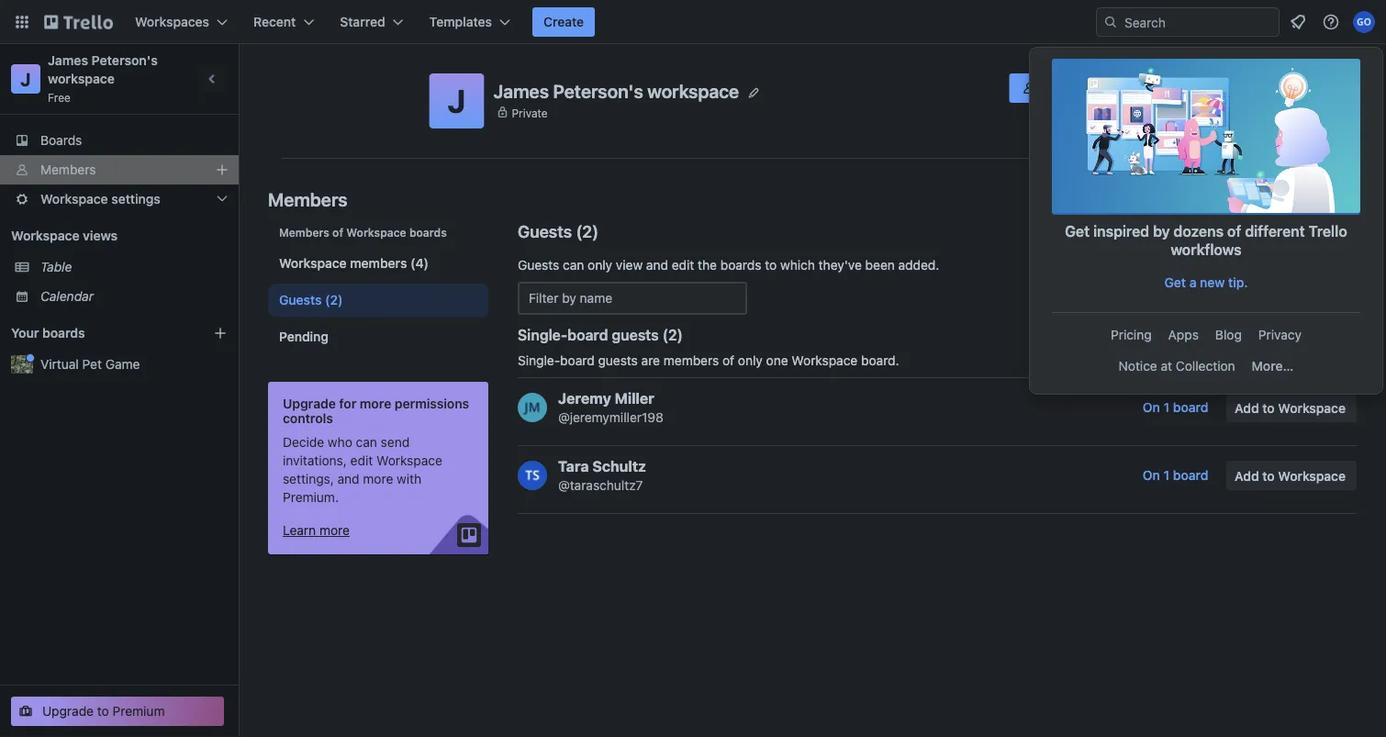 Task type: describe. For each thing, give the bounding box(es) containing it.
add to workspace for schultz
[[1235, 469, 1346, 484]]

table link
[[40, 258, 228, 276]]

boards
[[40, 133, 82, 148]]

workspace views
[[11, 228, 118, 243]]

add to workspace link for miller
[[1227, 393, 1357, 422]]

dozens
[[1174, 223, 1224, 240]]

workspace inside single-board guests (2) single-board guests are members of only one workspace board.
[[792, 353, 858, 368]]

pet
[[82, 357, 102, 372]]

recent
[[253, 14, 296, 29]]

create button
[[532, 7, 595, 37]]

1 vertical spatial more
[[363, 471, 393, 487]]

decide
[[283, 435, 324, 450]]

settings
[[111, 191, 160, 207]]

james for james peterson's workspace
[[493, 80, 549, 102]]

tara
[[558, 458, 589, 475]]

pending link
[[268, 320, 488, 353]]

can inside the "upgrade for more permissions controls decide who can send invitations, edit workspace settings, and more with premium."
[[356, 435, 377, 450]]

workspace settings
[[40, 191, 160, 207]]

more… button
[[1245, 352, 1301, 381]]

the
[[698, 257, 717, 273]]

james peterson's workspace
[[493, 80, 739, 102]]

workspaces button
[[124, 7, 239, 37]]

peterson's for james peterson's workspace free
[[91, 53, 158, 68]]

on 1 board for tara schultz
[[1143, 468, 1208, 483]]

controls
[[283, 411, 333, 426]]

of inside get inspired by dozens of different trello workflows
[[1227, 223, 1241, 240]]

workspace settings button
[[0, 185, 239, 214]]

Filter by name text field
[[518, 282, 747, 315]]

are
[[641, 353, 660, 368]]

trello
[[1309, 223, 1347, 240]]

board.
[[861, 353, 899, 368]]

free
[[48, 91, 71, 104]]

workspace inside the "upgrade for more permissions controls decide who can send invitations, edit workspace settings, and more with premium."
[[376, 453, 442, 468]]

(2) inside single-board guests (2) single-board guests are members of only one workspace board.
[[662, 326, 683, 344]]

workspace inside 'button'
[[1075, 80, 1143, 95]]

upgrade to premium
[[42, 704, 165, 719]]

workspace for james peterson's workspace
[[647, 80, 739, 102]]

james peterson's workspace free
[[48, 53, 161, 104]]

apps
[[1168, 327, 1199, 342]]

get inspired by dozens of different trello workflows link
[[1052, 59, 1360, 266]]

your
[[11, 325, 39, 341]]

learn more button
[[283, 521, 350, 540]]

only inside single-board guests (2) single-board guests are members of only one workspace board.
[[738, 353, 763, 368]]

jeremy
[[558, 390, 611, 407]]

permissions
[[395, 396, 469, 411]]

(4)
[[410, 256, 429, 271]]

templates button
[[418, 7, 521, 37]]

schultz
[[592, 458, 646, 475]]

guests can only view and edit the boards to which they've been added.
[[518, 257, 939, 273]]

james peterson's workspace link
[[48, 53, 161, 86]]

get for get a new tip.
[[1164, 275, 1186, 290]]

virtual
[[40, 357, 79, 372]]

gary orlando (garyorlando) image
[[1353, 11, 1375, 33]]

upgrade for more permissions controls decide who can send invitations, edit workspace settings, and more with premium.
[[283, 396, 469, 505]]

jeremy miller @jeremymiller198
[[558, 390, 664, 425]]

templates
[[429, 14, 492, 29]]

(
[[576, 221, 582, 241]]

@jeremymiller198
[[558, 410, 664, 425]]

create
[[543, 14, 584, 29]]

new
[[1200, 275, 1225, 290]]

edit inside the "upgrade for more permissions controls decide who can send invitations, edit workspace settings, and more with premium."
[[350, 453, 373, 468]]

premium.
[[283, 490, 339, 505]]

open information menu image
[[1322, 13, 1340, 31]]

with
[[397, 471, 422, 487]]

back to home image
[[44, 7, 113, 37]]

1 vertical spatial boards
[[720, 257, 761, 273]]

recent button
[[242, 7, 325, 37]]

views
[[83, 228, 118, 243]]

2 vertical spatial boards
[[42, 325, 85, 341]]

on 1 board link for miller
[[1132, 393, 1219, 422]]

2 vertical spatial members
[[279, 226, 329, 239]]

2
[[582, 221, 592, 241]]

more inside button
[[319, 523, 350, 538]]

privacy
[[1258, 327, 1302, 342]]

1 vertical spatial guests
[[598, 353, 638, 368]]

at
[[1161, 358, 1172, 374]]

0 vertical spatial and
[[646, 257, 668, 273]]

0 notifications image
[[1287, 11, 1309, 33]]

j link
[[11, 64, 40, 94]]

workspaces
[[135, 14, 209, 29]]

a
[[1189, 275, 1197, 290]]

boards link
[[0, 126, 239, 155]]

on for miller
[[1143, 400, 1160, 415]]

members inside invite workspace members 'button'
[[1146, 80, 1203, 95]]

private
[[512, 106, 548, 119]]

1 vertical spatial members
[[268, 188, 348, 210]]

0 vertical spatial boards
[[409, 226, 447, 239]]

0 vertical spatial (2)
[[325, 292, 343, 308]]

table
[[40, 259, 72, 274]]

guests for (
[[518, 221, 572, 241]]

( 2 )
[[576, 221, 599, 241]]

notice at collection
[[1119, 358, 1235, 374]]

invite
[[1039, 80, 1072, 95]]

collection
[[1176, 358, 1235, 374]]

by
[[1153, 223, 1170, 240]]

1 vertical spatial guests
[[518, 257, 559, 273]]

invite workspace members
[[1039, 80, 1203, 95]]

Search field
[[1118, 8, 1279, 36]]

and inside the "upgrade for more permissions controls decide who can send invitations, edit workspace settings, and more with premium."
[[337, 471, 360, 487]]

inspired
[[1093, 223, 1149, 240]]

pricing
[[1111, 327, 1152, 342]]

0 vertical spatial more
[[360, 396, 391, 411]]

workspace members
[[279, 256, 407, 271]]

learn
[[283, 523, 316, 538]]

1 for jeremy miller
[[1164, 400, 1170, 415]]

added.
[[898, 257, 939, 273]]

add for schultz
[[1235, 469, 1259, 484]]



Task type: locate. For each thing, give the bounding box(es) containing it.
guests for (2)
[[279, 292, 322, 308]]

privacy link
[[1251, 320, 1309, 350]]

workspace for james peterson's workspace free
[[48, 71, 115, 86]]

@taraschultz7
[[558, 478, 643, 493]]

guests
[[518, 221, 572, 241], [518, 257, 559, 273], [279, 292, 322, 308]]

notice
[[1119, 358, 1157, 374]]

2 add to workspace link from the top
[[1227, 461, 1357, 490]]

primary element
[[0, 0, 1386, 44]]

1 horizontal spatial boards
[[409, 226, 447, 239]]

1 vertical spatial edit
[[350, 453, 373, 468]]

and right view
[[646, 257, 668, 273]]

get for get inspired by dozens of different trello workflows
[[1065, 223, 1090, 240]]

and down who
[[337, 471, 360, 487]]

0 vertical spatial guests
[[518, 221, 572, 241]]

of up "workspace members"
[[332, 226, 343, 239]]

0 vertical spatial can
[[563, 257, 584, 273]]

0 horizontal spatial boards
[[42, 325, 85, 341]]

miller
[[615, 390, 654, 407]]

1 horizontal spatial members
[[664, 353, 719, 368]]

1 vertical spatial peterson's
[[553, 80, 643, 102]]

2 add from the top
[[1235, 469, 1259, 484]]

peterson's down back to home image
[[91, 53, 158, 68]]

tara schultz @taraschultz7
[[558, 458, 646, 493]]

of inside single-board guests (2) single-board guests are members of only one workspace board.
[[723, 353, 734, 368]]

upgrade inside the "upgrade for more permissions controls decide who can send invitations, edit workspace settings, and more with premium."
[[283, 396, 336, 411]]

send
[[381, 435, 410, 450]]

view
[[616, 257, 643, 273]]

members down members of workspace boards
[[350, 256, 407, 271]]

of
[[1227, 223, 1241, 240], [332, 226, 343, 239], [723, 353, 734, 368]]

more left with
[[363, 471, 393, 487]]

workspace inside popup button
[[40, 191, 108, 207]]

different
[[1245, 223, 1305, 240]]

0 horizontal spatial only
[[588, 257, 612, 273]]

1 1 from the top
[[1164, 400, 1170, 415]]

get a new tip.
[[1164, 275, 1248, 290]]

members link
[[0, 155, 239, 185]]

notice at collection link
[[1111, 352, 1243, 381]]

1 vertical spatial single-
[[518, 353, 560, 368]]

game
[[105, 357, 140, 372]]

add for miller
[[1235, 401, 1259, 416]]

they've
[[819, 257, 862, 273]]

guests left (
[[518, 221, 572, 241]]

workspace inside james peterson's workspace free
[[48, 71, 115, 86]]

boards
[[409, 226, 447, 239], [720, 257, 761, 273], [42, 325, 85, 341]]

add board image
[[213, 326, 228, 341]]

2 add to workspace from the top
[[1235, 469, 1346, 484]]

0 horizontal spatial and
[[337, 471, 360, 487]]

)
[[592, 221, 599, 241]]

1 horizontal spatial (2)
[[662, 326, 683, 344]]

0 vertical spatial on 1 board
[[1143, 400, 1208, 415]]

edit
[[672, 257, 694, 273], [350, 453, 373, 468]]

1 vertical spatial get
[[1164, 275, 1186, 290]]

search image
[[1103, 15, 1118, 29]]

edit down who
[[350, 453, 373, 468]]

2 horizontal spatial boards
[[720, 257, 761, 273]]

0 horizontal spatial of
[[332, 226, 343, 239]]

1 vertical spatial on 1 board link
[[1132, 461, 1219, 490]]

1 vertical spatial add to workspace link
[[1227, 461, 1357, 490]]

0 vertical spatial on
[[1143, 400, 1160, 415]]

(2) down "workspace members"
[[325, 292, 343, 308]]

james inside james peterson's workspace free
[[48, 53, 88, 68]]

add to workspace link for schultz
[[1227, 461, 1357, 490]]

0 vertical spatial add to workspace
[[1235, 401, 1346, 416]]

on
[[1143, 400, 1160, 415], [1143, 468, 1160, 483]]

who
[[328, 435, 352, 450]]

for
[[339, 396, 357, 411]]

starred button
[[329, 7, 415, 37]]

2 horizontal spatial members
[[1146, 80, 1203, 95]]

1 horizontal spatial peterson's
[[553, 80, 643, 102]]

j inside button
[[448, 82, 466, 120]]

james up private
[[493, 80, 549, 102]]

get left inspired
[[1065, 223, 1090, 240]]

workspace navigation collapse icon image
[[200, 66, 226, 92]]

2 1 from the top
[[1164, 468, 1170, 483]]

0 vertical spatial members
[[40, 162, 96, 177]]

add to workspace for miller
[[1235, 401, 1346, 416]]

1 vertical spatial and
[[337, 471, 360, 487]]

0 vertical spatial get
[[1065, 223, 1090, 240]]

2 single- from the top
[[518, 353, 560, 368]]

members up members of workspace boards
[[268, 188, 348, 210]]

more…
[[1252, 358, 1294, 374]]

guests left are
[[598, 353, 638, 368]]

sm image
[[1020, 79, 1039, 97]]

1 vertical spatial 1
[[1164, 468, 1170, 483]]

1 vertical spatial on
[[1143, 468, 1160, 483]]

1 horizontal spatial of
[[723, 353, 734, 368]]

add
[[1235, 401, 1259, 416], [1235, 469, 1259, 484]]

virtual pet game link
[[40, 355, 228, 374]]

guests
[[612, 326, 659, 344], [598, 353, 638, 368]]

1 horizontal spatial upgrade
[[283, 396, 336, 411]]

1 horizontal spatial and
[[646, 257, 668, 273]]

peterson's down create button
[[553, 80, 643, 102]]

0 vertical spatial members
[[1146, 80, 1203, 95]]

get inside get inspired by dozens of different trello workflows
[[1065, 223, 1090, 240]]

0 horizontal spatial can
[[356, 435, 377, 450]]

board
[[568, 326, 608, 344], [560, 353, 595, 368], [1173, 400, 1208, 415], [1173, 468, 1208, 483]]

settings,
[[283, 471, 334, 487]]

1 add from the top
[[1235, 401, 1259, 416]]

get
[[1065, 223, 1090, 240], [1164, 275, 1186, 290]]

invitations,
[[283, 453, 347, 468]]

1 horizontal spatial j
[[448, 82, 466, 120]]

0 vertical spatial add to workspace link
[[1227, 393, 1357, 422]]

guests left view
[[518, 257, 559, 273]]

starred
[[340, 14, 385, 29]]

2 horizontal spatial of
[[1227, 223, 1241, 240]]

0 vertical spatial guests
[[612, 326, 659, 344]]

pricing link
[[1103, 320, 1159, 350]]

peterson's inside james peterson's workspace free
[[91, 53, 158, 68]]

members right are
[[664, 353, 719, 368]]

edit left the at the right of the page
[[672, 257, 694, 273]]

tip.
[[1228, 275, 1248, 290]]

members
[[40, 162, 96, 177], [268, 188, 348, 210], [279, 226, 329, 239]]

1 vertical spatial (2)
[[662, 326, 683, 344]]

can right who
[[356, 435, 377, 450]]

1 on 1 board from the top
[[1143, 400, 1208, 415]]

0 horizontal spatial members
[[350, 256, 407, 271]]

single-
[[518, 326, 568, 344], [518, 353, 560, 368]]

been
[[865, 257, 895, 273]]

blog link
[[1208, 320, 1249, 350]]

boards right the at the right of the page
[[720, 257, 761, 273]]

your boards
[[11, 325, 85, 341]]

1 on from the top
[[1143, 400, 1160, 415]]

0 horizontal spatial peterson's
[[91, 53, 158, 68]]

1 add to workspace from the top
[[1235, 401, 1346, 416]]

can
[[563, 257, 584, 273], [356, 435, 377, 450]]

get inside get a new tip. button
[[1164, 275, 1186, 290]]

upgrade left premium
[[42, 704, 94, 719]]

0 horizontal spatial upgrade
[[42, 704, 94, 719]]

2 vertical spatial members
[[664, 353, 719, 368]]

members up "workspace members"
[[279, 226, 329, 239]]

1 vertical spatial upgrade
[[42, 704, 94, 719]]

members of workspace boards
[[279, 226, 447, 239]]

0 horizontal spatial edit
[[350, 453, 373, 468]]

workspace up free
[[48, 71, 115, 86]]

1 horizontal spatial workspace
[[647, 80, 739, 102]]

2 on 1 board link from the top
[[1132, 461, 1219, 490]]

guests up are
[[612, 326, 659, 344]]

1 vertical spatial members
[[350, 256, 407, 271]]

0 horizontal spatial j
[[20, 68, 31, 90]]

apps link
[[1161, 320, 1206, 350]]

more right for
[[360, 396, 391, 411]]

j for j button at the top left of page
[[448, 82, 466, 120]]

1 horizontal spatial can
[[563, 257, 584, 273]]

j left james peterson's workspace free
[[20, 68, 31, 90]]

workspace
[[48, 71, 115, 86], [647, 80, 739, 102]]

1 horizontal spatial james
[[493, 80, 549, 102]]

0 vertical spatial only
[[588, 257, 612, 273]]

pending
[[279, 329, 329, 344]]

upgrade for upgrade for more permissions controls decide who can send invitations, edit workspace settings, and more with premium.
[[283, 396, 336, 411]]

j for j link
[[20, 68, 31, 90]]

1 vertical spatial add to workspace
[[1235, 469, 1346, 484]]

peterson's for james peterson's workspace
[[553, 80, 643, 102]]

get inspired by dozens of different trello workflows
[[1065, 223, 1347, 258]]

0 horizontal spatial get
[[1065, 223, 1090, 240]]

only left one
[[738, 353, 763, 368]]

get left the a
[[1164, 275, 1186, 290]]

j
[[20, 68, 31, 90], [448, 82, 466, 120]]

1 for tara schultz
[[1164, 468, 1170, 483]]

james for james peterson's workspace free
[[48, 53, 88, 68]]

2 vertical spatial more
[[319, 523, 350, 538]]

one
[[766, 353, 788, 368]]

2 vertical spatial guests
[[279, 292, 322, 308]]

0 horizontal spatial workspace
[[48, 71, 115, 86]]

2 on 1 board from the top
[[1143, 468, 1208, 483]]

boards up (4)
[[409, 226, 447, 239]]

james
[[48, 53, 88, 68], [493, 80, 549, 102]]

get a new tip. button
[[1052, 268, 1360, 297]]

your boards with 1 items element
[[11, 322, 185, 344]]

0 vertical spatial single-
[[518, 326, 568, 344]]

members down boards
[[40, 162, 96, 177]]

1 vertical spatial james
[[493, 80, 549, 102]]

can down (
[[563, 257, 584, 273]]

(2)
[[325, 292, 343, 308], [662, 326, 683, 344]]

on 1 board link for schultz
[[1132, 461, 1219, 490]]

members inside single-board guests (2) single-board guests are members of only one workspace board.
[[664, 353, 719, 368]]

j button
[[429, 73, 484, 129]]

workflows
[[1171, 241, 1242, 258]]

members down search field
[[1146, 80, 1203, 95]]

james up free
[[48, 53, 88, 68]]

j left private
[[448, 82, 466, 120]]

upgrade left for
[[283, 396, 336, 411]]

0 horizontal spatial (2)
[[325, 292, 343, 308]]

0 vertical spatial add
[[1235, 401, 1259, 416]]

to
[[765, 257, 777, 273], [1263, 401, 1275, 416], [1263, 469, 1275, 484], [97, 704, 109, 719]]

learn more
[[283, 523, 350, 538]]

only left view
[[588, 257, 612, 273]]

which
[[780, 257, 815, 273]]

upgrade for upgrade to premium
[[42, 704, 94, 719]]

(2) down filter by name text box
[[662, 326, 683, 344]]

workspace down primary element
[[647, 80, 739, 102]]

virtual pet game
[[40, 357, 140, 372]]

calendar
[[40, 289, 94, 304]]

premium
[[112, 704, 165, 719]]

0 vertical spatial upgrade
[[283, 396, 336, 411]]

blog
[[1215, 327, 1242, 342]]

of up the workflows
[[1227, 223, 1241, 240]]

0 vertical spatial edit
[[672, 257, 694, 273]]

0 vertical spatial james
[[48, 53, 88, 68]]

1 add to workspace link from the top
[[1227, 393, 1357, 422]]

1 on 1 board link from the top
[[1132, 393, 1219, 422]]

calendar link
[[40, 287, 228, 306]]

0 vertical spatial peterson's
[[91, 53, 158, 68]]

boards up virtual on the left of page
[[42, 325, 85, 341]]

0 vertical spatial on 1 board link
[[1132, 393, 1219, 422]]

1 horizontal spatial get
[[1164, 275, 1186, 290]]

workspace
[[1075, 80, 1143, 95], [40, 191, 108, 207], [346, 226, 406, 239], [11, 228, 79, 243], [279, 256, 347, 271], [792, 353, 858, 368], [1278, 401, 1346, 416], [376, 453, 442, 468], [1278, 469, 1346, 484]]

peterson's
[[91, 53, 158, 68], [553, 80, 643, 102]]

1 vertical spatial on 1 board
[[1143, 468, 1208, 483]]

guests up pending
[[279, 292, 322, 308]]

1 horizontal spatial only
[[738, 353, 763, 368]]

on 1 board for jeremy miller
[[1143, 400, 1208, 415]]

1 single- from the top
[[518, 326, 568, 344]]

on for schultz
[[1143, 468, 1160, 483]]

1 vertical spatial only
[[738, 353, 763, 368]]

1 vertical spatial can
[[356, 435, 377, 450]]

0 horizontal spatial james
[[48, 53, 88, 68]]

single-board guests (2) single-board guests are members of only one workspace board.
[[518, 326, 899, 368]]

1 vertical spatial add
[[1235, 469, 1259, 484]]

of left one
[[723, 353, 734, 368]]

1 horizontal spatial edit
[[672, 257, 694, 273]]

more right learn
[[319, 523, 350, 538]]

invite workspace members button
[[1009, 73, 1214, 103]]

2 on from the top
[[1143, 468, 1160, 483]]

0 vertical spatial 1
[[1164, 400, 1170, 415]]



Task type: vqa. For each thing, say whether or not it's contained in the screenshot.
the template board image
no



